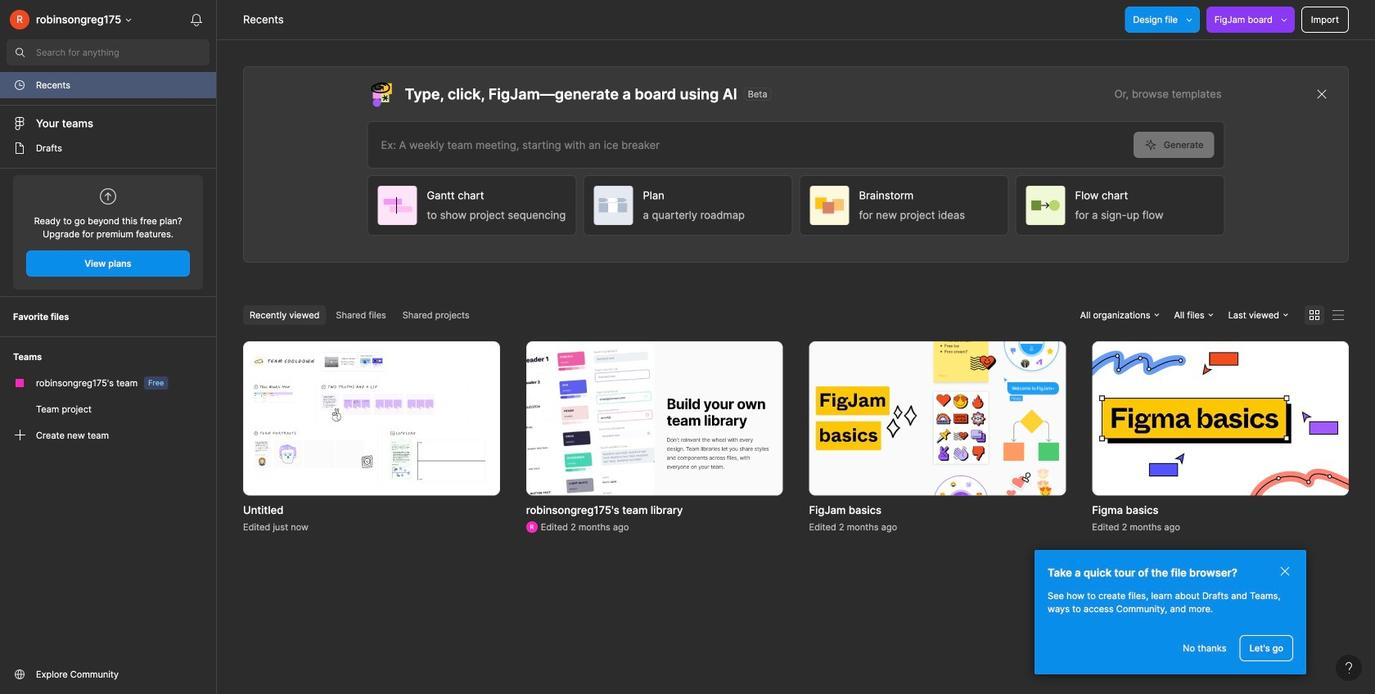 Task type: vqa. For each thing, say whether or not it's contained in the screenshot.
'Team stand up' image
no



Task type: describe. For each thing, give the bounding box(es) containing it.
Search for anything text field
[[36, 46, 210, 59]]

Ex: A weekly team meeting, starting with an ice breaker field
[[368, 122, 1134, 168]]

bell 32 image
[[183, 7, 210, 33]]

page 16 image
[[13, 142, 26, 155]]



Task type: locate. For each thing, give the bounding box(es) containing it.
recent 16 image
[[13, 79, 26, 92]]

community 16 image
[[13, 668, 26, 681]]

search 32 image
[[7, 39, 33, 65]]

file thumbnail image
[[526, 341, 783, 496], [809, 341, 1066, 496], [1092, 341, 1349, 496], [251, 352, 492, 485]]



